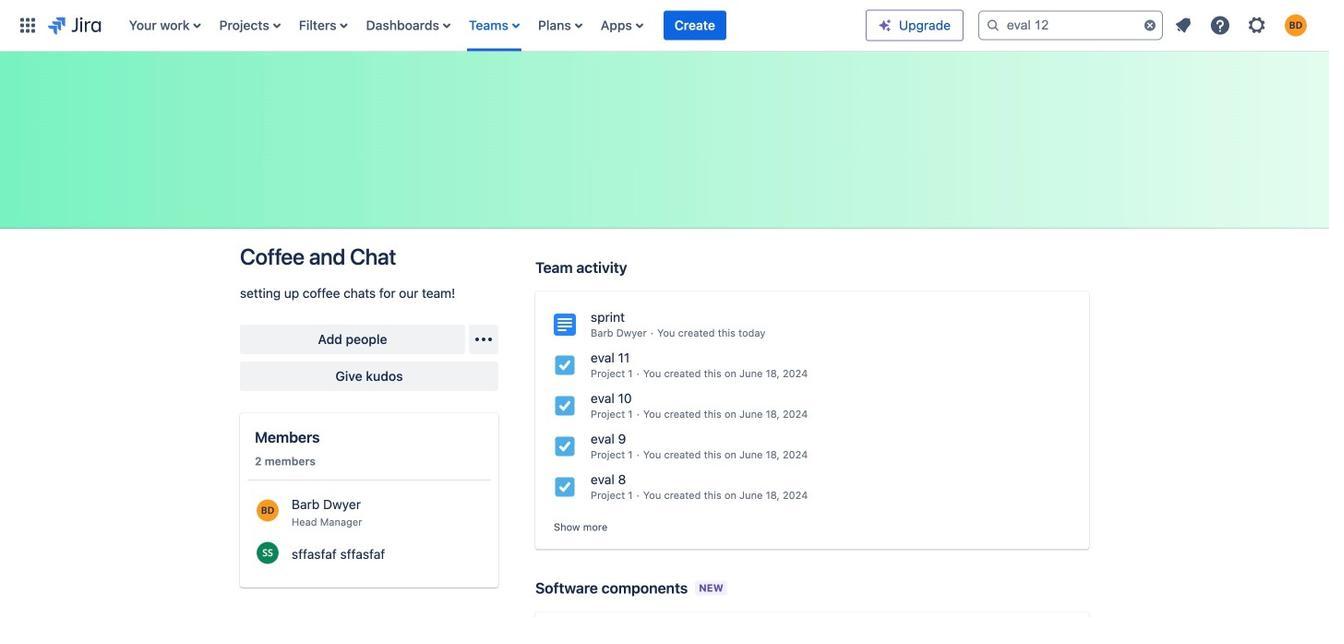 Task type: locate. For each thing, give the bounding box(es) containing it.
clear search session image
[[1143, 18, 1158, 33]]

your profile and settings image
[[1285, 14, 1307, 36]]

actions image
[[473, 329, 495, 351]]

list
[[120, 0, 866, 51], [1167, 9, 1318, 42]]

0 horizontal spatial list
[[120, 0, 866, 51]]

list item
[[664, 0, 726, 51]]

None search field
[[979, 11, 1163, 40]]

primary element
[[11, 0, 866, 51]]

Search field
[[979, 11, 1163, 40]]

jira image
[[48, 14, 101, 36], [48, 14, 101, 36]]

banner
[[0, 0, 1329, 52]]

1 horizontal spatial list
[[1167, 9, 1318, 42]]



Task type: vqa. For each thing, say whether or not it's contained in the screenshot.
Primary ELEMENT
yes



Task type: describe. For each thing, give the bounding box(es) containing it.
settings image
[[1246, 14, 1268, 36]]

search image
[[986, 18, 1001, 33]]

more information about this user image
[[257, 542, 279, 565]]

more information about this user image
[[257, 500, 279, 522]]

notifications image
[[1172, 14, 1195, 36]]

help image
[[1209, 14, 1232, 36]]

appswitcher icon image
[[17, 14, 39, 36]]



